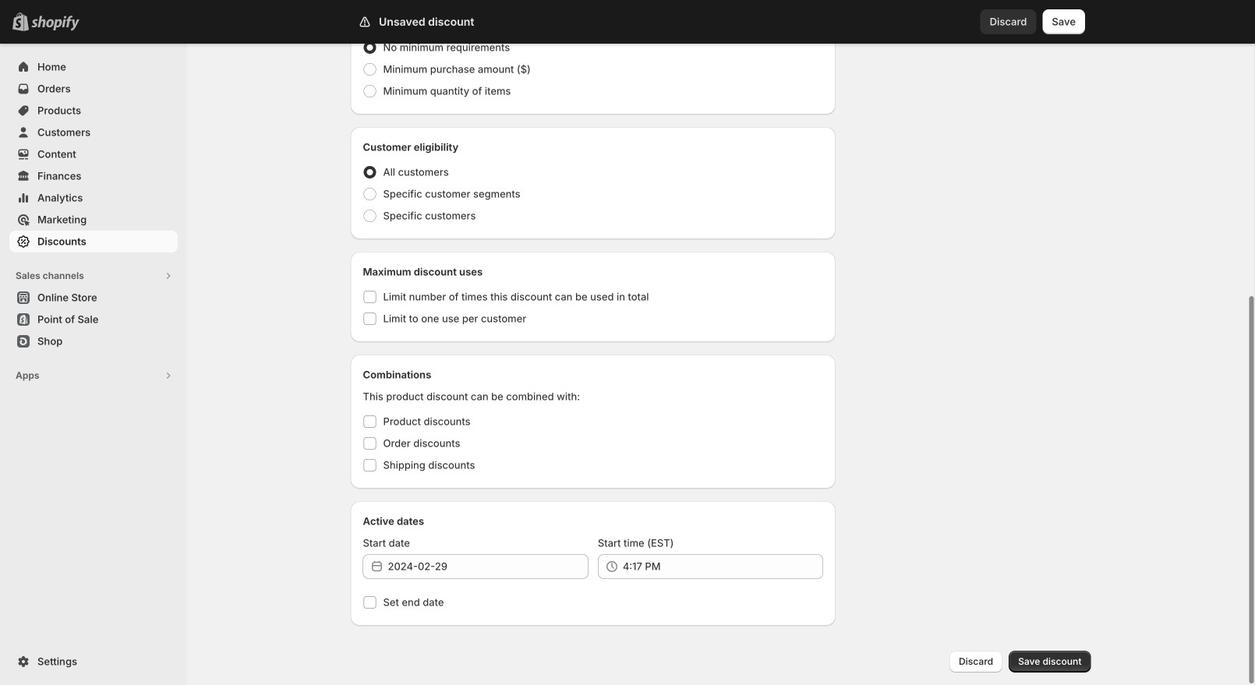 Task type: describe. For each thing, give the bounding box(es) containing it.
shopify image
[[31, 15, 80, 31]]



Task type: locate. For each thing, give the bounding box(es) containing it.
Enter time text field
[[623, 554, 824, 579]]

YYYY-MM-DD text field
[[388, 554, 589, 579]]



Task type: vqa. For each thing, say whether or not it's contained in the screenshot.
YYYY-MM-DD text field
yes



